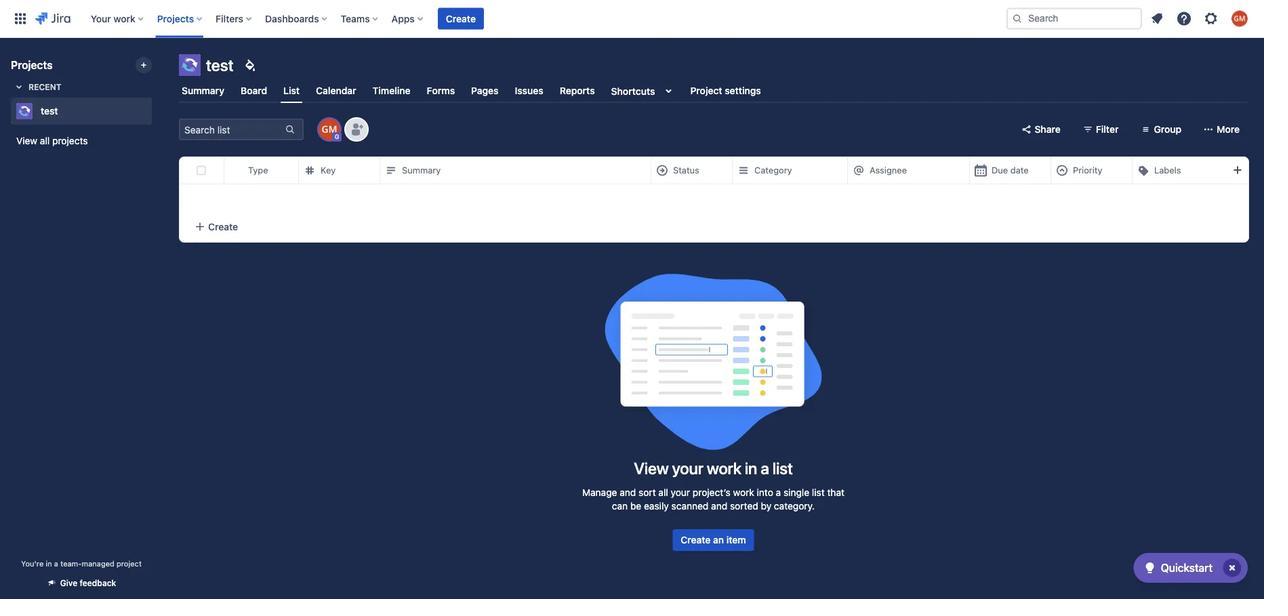 Task type: vqa. For each thing, say whether or not it's contained in the screenshot.
are
no



Task type: describe. For each thing, give the bounding box(es) containing it.
apps button
[[388, 8, 428, 29]]

create inside button
[[681, 535, 711, 546]]

group
[[1154, 124, 1182, 135]]

a inside manage and sort all your project's work into a single list that can be easily scanned and sorted by category.
[[776, 487, 781, 498]]

filters
[[216, 13, 243, 24]]

set background color image
[[242, 57, 258, 73]]

help image
[[1176, 11, 1193, 27]]

appswitcher icon image
[[12, 11, 28, 27]]

your inside manage and sort all your project's work into a single list that can be easily scanned and sorted by category.
[[671, 487, 690, 498]]

view all projects link
[[11, 129, 152, 153]]

filter button
[[1075, 119, 1127, 140]]

summary inside row
[[402, 165, 441, 175]]

projects inside projects dropdown button
[[157, 13, 194, 24]]

manage
[[582, 487, 617, 498]]

you're
[[21, 559, 44, 568]]

create inside primary 'element'
[[446, 13, 476, 24]]

collapse recent projects image
[[11, 79, 27, 95]]

your work
[[91, 13, 135, 24]]

project
[[117, 559, 142, 568]]

create an item button
[[673, 530, 755, 551]]

quickstart button
[[1134, 553, 1248, 583]]

teams button
[[337, 8, 384, 29]]

board link
[[238, 79, 270, 103]]

item
[[727, 535, 746, 546]]

view all projects
[[16, 135, 88, 146]]

status
[[673, 165, 700, 175]]

notifications image
[[1149, 11, 1166, 27]]

team-
[[60, 559, 82, 568]]

give feedback button
[[38, 572, 124, 594]]

more
[[1217, 124, 1240, 135]]

pages link
[[469, 79, 501, 103]]

settings
[[725, 85, 761, 96]]

2 vertical spatial a
[[54, 559, 58, 568]]

sidebar navigation image
[[148, 54, 178, 81]]

an
[[713, 535, 724, 546]]

calendar link
[[313, 79, 359, 103]]

group button
[[1133, 119, 1190, 140]]

summary inside tab list
[[182, 85, 224, 96]]

1 vertical spatial and
[[711, 501, 728, 512]]

your profile and settings image
[[1232, 11, 1248, 27]]

add to starred image
[[148, 103, 164, 119]]

apps
[[392, 13, 415, 24]]

by
[[761, 501, 772, 512]]

reports link
[[557, 79, 598, 103]]

1 vertical spatial test
[[41, 105, 58, 117]]

view for view your work in a list
[[634, 459, 669, 478]]

projects button
[[153, 8, 208, 29]]

issues
[[515, 85, 544, 96]]

issues link
[[512, 79, 546, 103]]

filter
[[1096, 124, 1119, 135]]

create project image
[[138, 60, 149, 71]]

row containing type
[[180, 157, 1265, 184]]

all inside manage and sort all your project's work into a single list that can be easily scanned and sorted by category.
[[659, 487, 668, 498]]

you're in a team-managed project
[[21, 559, 142, 568]]

timeline link
[[370, 79, 413, 103]]

key
[[321, 165, 336, 175]]

feedback
[[80, 579, 116, 588]]

type
[[248, 165, 268, 175]]

check image
[[1142, 560, 1159, 576]]

give
[[60, 579, 77, 588]]

add people image
[[349, 121, 365, 138]]

labels
[[1155, 165, 1182, 175]]

can
[[612, 501, 628, 512]]

test link
[[11, 98, 146, 125]]

priority
[[1073, 165, 1103, 175]]



Task type: locate. For each thing, give the bounding box(es) containing it.
shortcuts
[[611, 85, 655, 96]]

0 horizontal spatial and
[[620, 487, 636, 498]]

category
[[755, 165, 792, 175]]

1 vertical spatial in
[[46, 559, 52, 568]]

0 horizontal spatial projects
[[11, 59, 53, 72]]

a up the "into"
[[761, 459, 769, 478]]

0 horizontal spatial test
[[41, 105, 58, 117]]

summary link
[[179, 79, 227, 103]]

1 vertical spatial summary
[[402, 165, 441, 175]]

0 horizontal spatial a
[[54, 559, 58, 568]]

sort
[[639, 487, 656, 498]]

work
[[114, 13, 135, 24], [707, 459, 742, 478], [733, 487, 755, 498]]

a right the "into"
[[776, 487, 781, 498]]

1 horizontal spatial view
[[634, 459, 669, 478]]

summary
[[182, 85, 224, 96], [402, 165, 441, 175]]

recent
[[28, 82, 61, 92]]

1 vertical spatial a
[[776, 487, 781, 498]]

forms link
[[424, 79, 458, 103]]

calendar
[[316, 85, 356, 96]]

project
[[691, 85, 723, 96]]

due date
[[992, 165, 1029, 175]]

1 horizontal spatial all
[[659, 487, 668, 498]]

give feedback
[[60, 579, 116, 588]]

create button down status
[[180, 212, 1249, 242]]

pages
[[471, 85, 499, 96]]

your work button
[[87, 8, 149, 29]]

create
[[446, 13, 476, 24], [208, 221, 238, 232], [681, 535, 711, 546]]

0 vertical spatial create button
[[438, 8, 484, 29]]

0 horizontal spatial in
[[46, 559, 52, 568]]

create button right apps popup button
[[438, 8, 484, 29]]

jira image
[[35, 11, 70, 27], [35, 11, 70, 27]]

dismiss quickstart image
[[1222, 557, 1244, 579]]

0 vertical spatial test
[[206, 56, 234, 75]]

settings image
[[1204, 11, 1220, 27]]

work inside manage and sort all your project's work into a single list that can be easily scanned and sorted by category.
[[733, 487, 755, 498]]

1 horizontal spatial and
[[711, 501, 728, 512]]

0 horizontal spatial all
[[40, 135, 50, 146]]

0 horizontal spatial create
[[208, 221, 238, 232]]

0 vertical spatial in
[[745, 459, 758, 478]]

Search field
[[1007, 8, 1143, 29]]

2 vertical spatial create
[[681, 535, 711, 546]]

1 vertical spatial view
[[634, 459, 669, 478]]

search image
[[1012, 13, 1023, 24]]

0 vertical spatial projects
[[157, 13, 194, 24]]

1 vertical spatial create button
[[180, 212, 1249, 242]]

your
[[91, 13, 111, 24]]

test
[[206, 56, 234, 75], [41, 105, 58, 117]]

project settings link
[[688, 79, 764, 103]]

filters button
[[212, 8, 257, 29]]

work right the your
[[114, 13, 135, 24]]

1 vertical spatial work
[[707, 459, 742, 478]]

1 vertical spatial projects
[[11, 59, 53, 72]]

your up project's
[[672, 459, 704, 478]]

projects
[[157, 13, 194, 24], [11, 59, 53, 72]]

view your work in a list
[[634, 459, 793, 478]]

all inside view all projects link
[[40, 135, 50, 146]]

1 horizontal spatial create
[[446, 13, 476, 24]]

view left projects
[[16, 135, 37, 146]]

2 horizontal spatial create
[[681, 535, 711, 546]]

project settings
[[691, 85, 761, 96]]

work up sorted at the bottom right of page
[[733, 487, 755, 498]]

in
[[745, 459, 758, 478], [46, 559, 52, 568]]

all up easily
[[659, 487, 668, 498]]

teams
[[341, 13, 370, 24]]

date
[[1011, 165, 1029, 175]]

be
[[631, 501, 642, 512]]

test left set background color image
[[206, 56, 234, 75]]

1 horizontal spatial in
[[745, 459, 758, 478]]

quickstart
[[1161, 562, 1213, 575]]

0 vertical spatial summary
[[182, 85, 224, 96]]

list left that
[[812, 487, 825, 498]]

banner
[[0, 0, 1265, 38]]

0 vertical spatial and
[[620, 487, 636, 498]]

1 vertical spatial create
[[208, 221, 238, 232]]

create an item
[[681, 535, 746, 546]]

in up the "into"
[[745, 459, 758, 478]]

projects
[[52, 135, 88, 146]]

tab list
[[171, 79, 1256, 103]]

share button
[[1013, 119, 1069, 140]]

work up project's
[[707, 459, 742, 478]]

easily
[[644, 501, 669, 512]]

projects up collapse recent projects image
[[11, 59, 53, 72]]

and up can in the bottom left of the page
[[620, 487, 636, 498]]

all
[[40, 135, 50, 146], [659, 487, 668, 498]]

0 horizontal spatial view
[[16, 135, 37, 146]]

1 horizontal spatial projects
[[157, 13, 194, 24]]

your
[[672, 459, 704, 478], [671, 487, 690, 498]]

1 horizontal spatial list
[[812, 487, 825, 498]]

test down recent
[[41, 105, 58, 117]]

a
[[761, 459, 769, 478], [776, 487, 781, 498], [54, 559, 58, 568]]

list up single
[[773, 459, 793, 478]]

0 vertical spatial view
[[16, 135, 37, 146]]

create button inside primary 'element'
[[438, 8, 484, 29]]

into
[[757, 487, 774, 498]]

share
[[1035, 124, 1061, 135]]

0 vertical spatial your
[[672, 459, 704, 478]]

dashboards button
[[261, 8, 333, 29]]

0 vertical spatial work
[[114, 13, 135, 24]]

managed
[[82, 559, 114, 568]]

reports
[[560, 85, 595, 96]]

2 horizontal spatial a
[[776, 487, 781, 498]]

0 horizontal spatial summary
[[182, 85, 224, 96]]

1 horizontal spatial test
[[206, 56, 234, 75]]

and
[[620, 487, 636, 498], [711, 501, 728, 512]]

0 vertical spatial create
[[446, 13, 476, 24]]

scanned
[[672, 501, 709, 512]]

single
[[784, 487, 810, 498]]

view
[[16, 135, 37, 146], [634, 459, 669, 478]]

0 vertical spatial all
[[40, 135, 50, 146]]

dashboards
[[265, 13, 319, 24]]

1 vertical spatial list
[[812, 487, 825, 498]]

your up scanned
[[671, 487, 690, 498]]

shortcuts button
[[609, 79, 680, 103]]

tab list containing list
[[171, 79, 1256, 103]]

create button
[[438, 8, 484, 29], [180, 212, 1249, 242]]

primary element
[[8, 0, 1007, 38]]

and down project's
[[711, 501, 728, 512]]

more button
[[1196, 119, 1248, 140]]

Search list text field
[[180, 120, 283, 139]]

in right you're
[[46, 559, 52, 568]]

0 horizontal spatial list
[[773, 459, 793, 478]]

list inside manage and sort all your project's work into a single list that can be easily scanned and sorted by category.
[[812, 487, 825, 498]]

0 vertical spatial a
[[761, 459, 769, 478]]

1 vertical spatial all
[[659, 487, 668, 498]]

giulia masi image
[[319, 119, 340, 140]]

view for view all projects
[[16, 135, 37, 146]]

view up sort
[[634, 459, 669, 478]]

that
[[828, 487, 845, 498]]

manage and sort all your project's work into a single list that can be easily scanned and sorted by category.
[[582, 487, 845, 512]]

forms
[[427, 85, 455, 96]]

2 vertical spatial work
[[733, 487, 755, 498]]

category.
[[774, 501, 815, 512]]

projects up sidebar navigation image on the top of the page
[[157, 13, 194, 24]]

1 vertical spatial your
[[671, 487, 690, 498]]

button to open the fields dropdown. open the fields dropdown to add fields to list view or create a new field image
[[1230, 162, 1246, 178]]

banner containing your work
[[0, 0, 1265, 38]]

list
[[773, 459, 793, 478], [812, 487, 825, 498]]

a left team-
[[54, 559, 58, 568]]

sorted
[[730, 501, 759, 512]]

assignee
[[870, 165, 907, 175]]

project's
[[693, 487, 731, 498]]

due
[[992, 165, 1008, 175]]

0 vertical spatial list
[[773, 459, 793, 478]]

1 horizontal spatial a
[[761, 459, 769, 478]]

work inside popup button
[[114, 13, 135, 24]]

board
[[241, 85, 267, 96]]

list
[[284, 85, 300, 96]]

row
[[180, 157, 1265, 184]]

all left projects
[[40, 135, 50, 146]]

1 horizontal spatial summary
[[402, 165, 441, 175]]

timeline
[[373, 85, 411, 96]]



